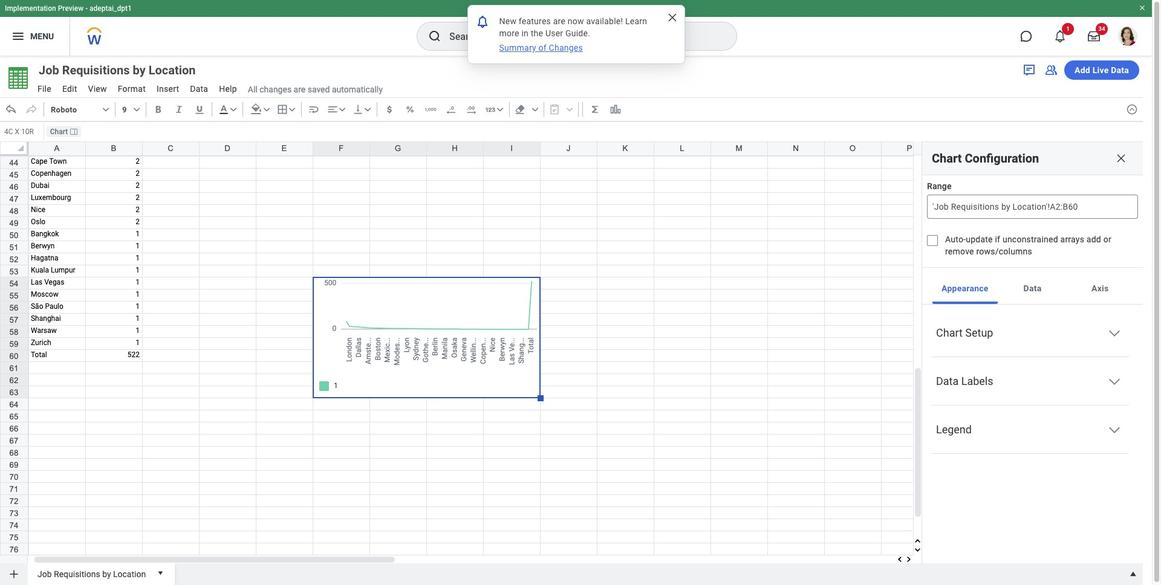Task type: vqa. For each thing, say whether or not it's contained in the screenshot.
the requisitions
yes



Task type: locate. For each thing, give the bounding box(es) containing it.
saved
[[308, 84, 330, 94]]

1
[[1067, 25, 1070, 32]]

1 button
[[1047, 23, 1075, 50]]

guide.
[[566, 28, 591, 38]]

appearance
[[942, 284, 989, 293]]

now
[[568, 16, 584, 26]]

tab content element
[[923, 305, 1144, 468]]

1 vertical spatial chart
[[932, 151, 962, 166]]

chevron down small image down help
[[227, 103, 239, 116]]

None text field
[[1, 123, 43, 140]]

auto-
[[946, 235, 966, 244]]

1 vertical spatial chevron up image
[[1108, 423, 1122, 437]]

auto-update if unconstrained arrays add or remove rows/columns
[[946, 235, 1112, 257]]

0 horizontal spatial location
[[113, 570, 146, 579]]

2 vertical spatial chart
[[937, 327, 963, 339]]

job up 'file'
[[39, 63, 59, 77]]

chart inside button
[[50, 128, 68, 136]]

edit
[[62, 84, 77, 94]]

chevron down small image left text wrap icon
[[286, 103, 298, 116]]

0 vertical spatial job
[[39, 63, 59, 77]]

menu banner
[[0, 0, 1153, 56]]

job
[[39, 63, 59, 77], [38, 570, 52, 579]]

x image down chevron up circle icon
[[1116, 152, 1128, 165]]

requisitions
[[62, 63, 130, 77], [54, 570, 100, 579]]

dialog containing new features are now available! learn more in the user guide.
[[467, 5, 685, 64]]

1 horizontal spatial by
[[133, 63, 146, 77]]

add live data
[[1075, 65, 1130, 75]]

chart setup button
[[932, 319, 1130, 357]]

1 vertical spatial job requisitions by location
[[38, 570, 146, 579]]

axis
[[1092, 284, 1109, 293]]

chart inside dropdown button
[[937, 327, 963, 339]]

align left image
[[327, 103, 339, 116]]

chevron up image inside legend dropdown button
[[1108, 423, 1122, 437]]

eraser image
[[514, 103, 526, 116]]

autosum image
[[589, 103, 601, 116]]

chevron down small image left eraser icon
[[494, 103, 506, 116]]

2 chevron up image from the top
[[1108, 423, 1122, 437]]

Search Workday  search field
[[450, 23, 712, 50]]

are
[[553, 16, 566, 26], [294, 84, 306, 94]]

0 vertical spatial requisitions
[[62, 63, 130, 77]]

menu button
[[0, 17, 70, 56]]

view
[[88, 84, 107, 94]]

live
[[1093, 65, 1109, 75]]

chevron down small image inside 9 popup button
[[131, 103, 143, 116]]

8 chevron down small image from the left
[[529, 103, 541, 116]]

summary of changes link
[[498, 42, 584, 54]]

by left caret down small icon
[[102, 570, 111, 579]]

inbox large image
[[1089, 30, 1101, 42]]

job requisitions by location
[[39, 63, 196, 77], [38, 570, 146, 579]]

are inside button
[[294, 84, 306, 94]]

location
[[149, 63, 196, 77], [113, 570, 146, 579]]

setup
[[966, 327, 994, 339]]

chart image
[[610, 103, 622, 116]]

0 horizontal spatial are
[[294, 84, 306, 94]]

by for 2nd job requisitions by location button from the bottom
[[133, 63, 146, 77]]

changes
[[549, 43, 583, 53]]

1 vertical spatial job requisitions by location button
[[33, 564, 151, 583]]

file
[[38, 84, 51, 94]]

data up underline icon
[[190, 84, 208, 94]]

are for features
[[553, 16, 566, 26]]

roboto button
[[47, 100, 113, 119]]

chevron down small image
[[100, 103, 112, 116], [131, 103, 143, 116], [227, 103, 239, 116], [261, 103, 273, 116], [286, 103, 298, 116], [336, 103, 348, 116], [494, 103, 506, 116], [529, 103, 541, 116]]

dialog
[[467, 5, 685, 64]]

chart button
[[46, 126, 81, 137]]

chevron down small image
[[362, 103, 374, 116]]

1 horizontal spatial location
[[149, 63, 196, 77]]

range
[[928, 182, 952, 191]]

chevron down small image left align bottom image
[[336, 103, 348, 116]]

0 vertical spatial are
[[553, 16, 566, 26]]

grid
[[0, 0, 1162, 578]]

new
[[499, 16, 517, 26]]

data down auto-update if unconstrained arrays add or remove rows/columns
[[1024, 284, 1042, 293]]

1 horizontal spatial are
[[553, 16, 566, 26]]

are left saved in the top left of the page
[[294, 84, 306, 94]]

job right add footer ws image
[[38, 570, 52, 579]]

all changes are saved automatically
[[248, 84, 383, 94]]

chevron up image
[[1108, 375, 1122, 389]]

all changes are saved automatically button
[[243, 84, 383, 95]]

remove zero image
[[445, 103, 457, 116]]

chart for chart setup
[[937, 327, 963, 339]]

learn
[[626, 16, 648, 26]]

1 vertical spatial are
[[294, 84, 306, 94]]

chevron up image inside chart setup dropdown button
[[1108, 326, 1122, 341]]

roboto
[[51, 105, 77, 114]]

toolbar container region
[[0, 97, 1122, 122]]

7 chevron down small image from the left
[[494, 103, 506, 116]]

2 chevron down small image from the left
[[131, 103, 143, 116]]

1 chevron down small image from the left
[[100, 103, 112, 116]]

Range text field
[[928, 195, 1139, 219]]

location for second job requisitions by location button
[[113, 570, 146, 579]]

0 vertical spatial job requisitions by location
[[39, 63, 196, 77]]

menu
[[30, 31, 54, 41]]

chart down roboto
[[50, 128, 68, 136]]

0 horizontal spatial by
[[102, 570, 111, 579]]

are inside new features are now available! learn more in the user guide. summary of changes
[[553, 16, 566, 26]]

all
[[248, 84, 258, 94]]

rows/columns
[[977, 247, 1033, 257]]

0 vertical spatial chart
[[50, 128, 68, 136]]

0 horizontal spatial x image
[[666, 11, 679, 24]]

1 vertical spatial location
[[113, 570, 146, 579]]

undo l image
[[5, 103, 17, 116]]

0 vertical spatial chevron up image
[[1108, 326, 1122, 341]]

update
[[966, 235, 993, 244]]

by up menus menu bar
[[133, 63, 146, 77]]

chart left setup
[[937, 327, 963, 339]]

format
[[118, 84, 146, 94]]

percentage image
[[404, 103, 416, 116]]

location up insert
[[149, 63, 196, 77]]

data left labels
[[937, 375, 959, 388]]

chart
[[50, 128, 68, 136], [932, 151, 962, 166], [937, 327, 963, 339]]

are for changes
[[294, 84, 306, 94]]

underline image
[[193, 103, 206, 116]]

1 vertical spatial requisitions
[[54, 570, 100, 579]]

0 vertical spatial x image
[[666, 11, 679, 24]]

media classroom image
[[1044, 63, 1059, 77]]

chevron down small image right 9
[[131, 103, 143, 116]]

chevron down small image left border all icon
[[261, 103, 273, 116]]

summary
[[499, 43, 537, 53]]

0 vertical spatial job requisitions by location button
[[33, 62, 218, 79]]

preview
[[58, 4, 84, 13]]

insert
[[157, 84, 179, 94]]

1 vertical spatial by
[[102, 570, 111, 579]]

chart up range
[[932, 151, 962, 166]]

x image right "learn"
[[666, 11, 679, 24]]

x image
[[666, 11, 679, 24], [1116, 152, 1128, 165]]

4 chevron down small image from the left
[[261, 103, 273, 116]]

data
[[1112, 65, 1130, 75], [190, 84, 208, 94], [1024, 284, 1042, 293], [937, 375, 959, 388]]

1 horizontal spatial x image
[[1116, 152, 1128, 165]]

arrays
[[1061, 235, 1085, 244]]

labels
[[962, 375, 994, 388]]

text wrap image
[[308, 103, 320, 116]]

chevron down small image right eraser icon
[[529, 103, 541, 116]]

chevron up image
[[1108, 326, 1122, 341], [1108, 423, 1122, 437]]

0 vertical spatial by
[[133, 63, 146, 77]]

1 chevron up image from the top
[[1108, 326, 1122, 341]]

job for second job requisitions by location button
[[38, 570, 52, 579]]

chevron up image down chevron up icon
[[1108, 423, 1122, 437]]

are up user
[[553, 16, 566, 26]]

chevron up image down axis button
[[1108, 326, 1122, 341]]

34
[[1099, 25, 1106, 32]]

add footer ws image
[[8, 569, 20, 581]]

location left caret down small icon
[[113, 570, 146, 579]]

legend button
[[932, 416, 1130, 454]]

by
[[133, 63, 146, 77], [102, 570, 111, 579]]

if
[[996, 235, 1001, 244]]

2 job requisitions by location button from the top
[[33, 564, 151, 583]]

numbers image
[[484, 103, 497, 116]]

6 chevron down small image from the left
[[336, 103, 348, 116]]

1 vertical spatial job
[[38, 570, 52, 579]]

chevron down small image left 9
[[100, 103, 112, 116]]

job requisitions by location button
[[33, 62, 218, 79], [33, 564, 151, 583]]

0 vertical spatial location
[[149, 63, 196, 77]]



Task type: describe. For each thing, give the bounding box(es) containing it.
chevron down small image inside roboto popup button
[[100, 103, 112, 116]]

adeptai_dpt1
[[90, 4, 132, 13]]

help
[[219, 84, 237, 94]]

configuration
[[965, 151, 1040, 166]]

chevron up image for legend
[[1108, 423, 1122, 437]]

job for 2nd job requisitions by location button from the bottom
[[39, 63, 59, 77]]

caret down small image
[[154, 568, 166, 580]]

new features are now available! learn more in the user guide. summary of changes
[[499, 16, 650, 53]]

of
[[539, 43, 547, 53]]

caret up image
[[1128, 569, 1140, 581]]

unconstrained
[[1003, 235, 1059, 244]]

data inside tabs element
[[1024, 284, 1042, 293]]

requisitions for second job requisitions by location button
[[54, 570, 100, 579]]

profile logan mcneil image
[[1119, 27, 1138, 48]]

add zero image
[[466, 103, 478, 116]]

implementation preview -   adeptai_dpt1
[[5, 4, 132, 13]]

data labels button
[[932, 367, 1130, 405]]

menus menu bar
[[31, 80, 243, 99]]

border all image
[[276, 103, 288, 116]]

bold image
[[152, 103, 164, 116]]

align bottom image
[[352, 103, 364, 116]]

x image inside dialog
[[666, 11, 679, 24]]

justify image
[[11, 29, 25, 44]]

job requisitions by location for second job requisitions by location button
[[38, 570, 146, 579]]

chevron up circle image
[[1127, 103, 1139, 116]]

location for 2nd job requisitions by location button from the bottom
[[149, 63, 196, 77]]

data button
[[1000, 273, 1066, 304]]

add
[[1075, 65, 1091, 75]]

job requisitions by location for 2nd job requisitions by location button from the bottom
[[39, 63, 196, 77]]

appearance button
[[932, 273, 999, 304]]

chart configuration
[[932, 151, 1040, 166]]

chart for chart
[[50, 128, 68, 136]]

5 chevron down small image from the left
[[286, 103, 298, 116]]

remove
[[946, 247, 975, 257]]

requisitions for 2nd job requisitions by location button from the bottom
[[62, 63, 130, 77]]

data inside menus menu bar
[[190, 84, 208, 94]]

more
[[499, 28, 520, 38]]

by for second job requisitions by location button
[[102, 570, 111, 579]]

changes
[[260, 84, 292, 94]]

-
[[85, 4, 88, 13]]

chart setup
[[937, 327, 994, 339]]

close environment banner image
[[1139, 4, 1147, 11]]

search image
[[428, 29, 442, 44]]

automatically
[[332, 84, 383, 94]]

thousands comma image
[[425, 103, 437, 116]]

data right live
[[1112, 65, 1130, 75]]

34 button
[[1081, 23, 1108, 50]]

data inside dropdown button
[[937, 375, 959, 388]]

implementation
[[5, 4, 56, 13]]

italics image
[[173, 103, 185, 116]]

in
[[522, 28, 529, 38]]

chevron up image for chart setup
[[1108, 326, 1122, 341]]

9 button
[[118, 100, 143, 119]]

or
[[1104, 235, 1112, 244]]

3 chevron down small image from the left
[[227, 103, 239, 116]]

data labels
[[937, 375, 994, 388]]

9
[[122, 105, 127, 114]]

axis button
[[1068, 273, 1134, 304]]

1 vertical spatial x image
[[1116, 152, 1128, 165]]

legend
[[937, 424, 972, 436]]

features
[[519, 16, 551, 26]]

the
[[531, 28, 543, 38]]

add live data button
[[1065, 61, 1140, 80]]

notifications image
[[475, 14, 490, 29]]

chart for chart configuration
[[932, 151, 962, 166]]

dollar sign image
[[383, 103, 396, 116]]

tabs element
[[923, 273, 1144, 305]]

notifications large image
[[1055, 30, 1067, 42]]

add
[[1087, 235, 1102, 244]]

1 job requisitions by location button from the top
[[33, 62, 218, 79]]

user
[[546, 28, 564, 38]]

available!
[[587, 16, 623, 26]]

activity stream image
[[1023, 63, 1037, 77]]



